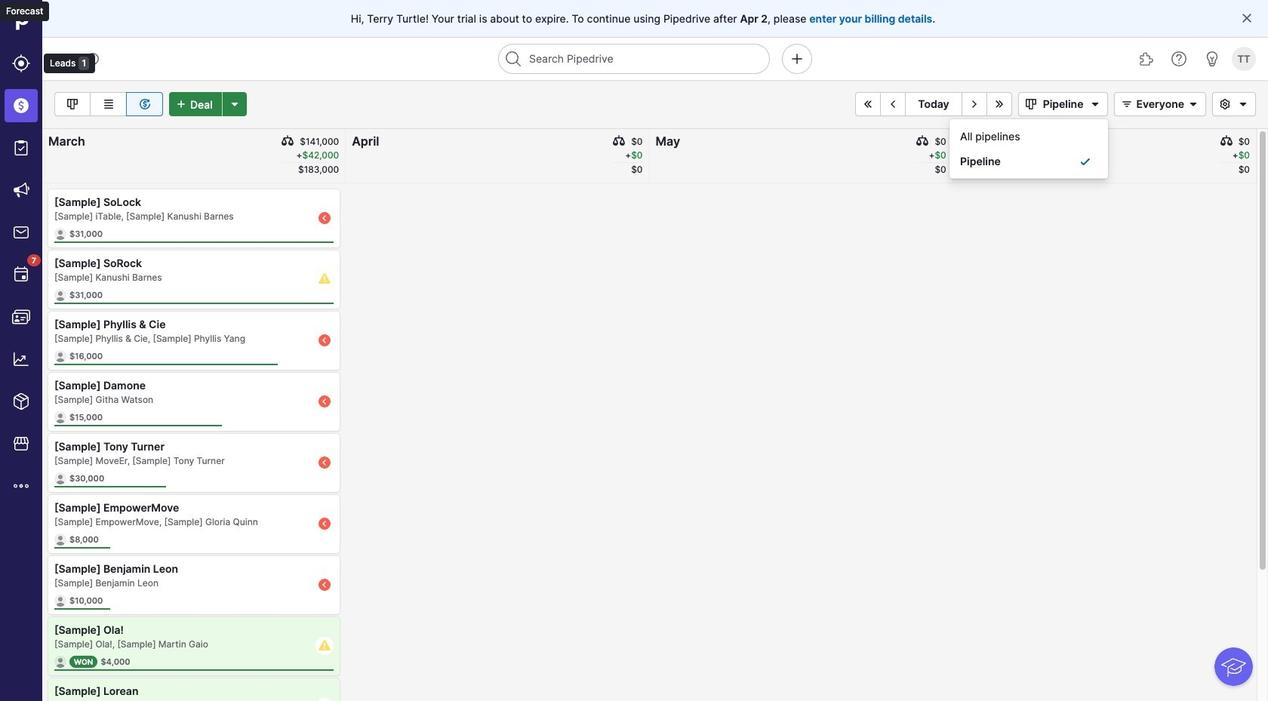 Task type: vqa. For each thing, say whether or not it's contained in the screenshot.
'sales assistant' icon
yes



Task type: locate. For each thing, give the bounding box(es) containing it.
next month image
[[965, 98, 983, 110]]

quick help image
[[1170, 50, 1188, 68]]

color primary image
[[1241, 12, 1253, 24], [1087, 98, 1105, 110], [1118, 98, 1136, 110], [1216, 98, 1234, 110], [1234, 98, 1252, 110], [613, 135, 625, 147], [917, 135, 929, 147], [1220, 135, 1232, 147], [1079, 155, 1092, 167]]

home image
[[10, 10, 32, 32]]

color primary image
[[1022, 98, 1040, 110], [1184, 98, 1202, 110], [282, 135, 294, 147]]

deals image
[[12, 97, 30, 115]]

add deal element
[[169, 92, 247, 116]]

Search Pipedrive field
[[498, 44, 770, 74]]

projects image
[[12, 139, 30, 157]]

color undefined image
[[12, 266, 30, 284]]

info image
[[87, 53, 99, 65]]

knowledge center bot, also known as kc bot is an onboarding assistant that allows you to see the list of onboarding items in one place for quick and easy reference. this improves your in-app experience. image
[[1215, 648, 1253, 686]]

quick add image
[[788, 50, 806, 68]]

0 horizontal spatial color primary image
[[282, 135, 294, 147]]

2 horizontal spatial color primary image
[[1184, 98, 1202, 110]]

jump forward 4 months image
[[990, 98, 1008, 110]]

jump back 4 months image
[[859, 98, 877, 110]]

menu
[[0, 0, 95, 701]]

1 horizontal spatial color primary image
[[1022, 98, 1040, 110]]

contacts image
[[12, 308, 30, 326]]

menu item
[[0, 85, 42, 127]]

list image
[[99, 95, 117, 113]]

add deal options image
[[225, 98, 244, 110]]



Task type: describe. For each thing, give the bounding box(es) containing it.
color primary inverted image
[[172, 98, 190, 110]]

previous month image
[[884, 98, 902, 110]]

pipeline image
[[63, 95, 82, 113]]

insights image
[[12, 350, 30, 368]]

forecast image
[[135, 95, 154, 113]]

products image
[[12, 393, 30, 411]]

marketplace image
[[12, 435, 30, 453]]

more image
[[12, 477, 30, 495]]

sales assistant image
[[1203, 50, 1221, 68]]

sales inbox image
[[12, 223, 30, 242]]

campaigns image
[[12, 181, 30, 199]]

leads image
[[12, 54, 30, 72]]



